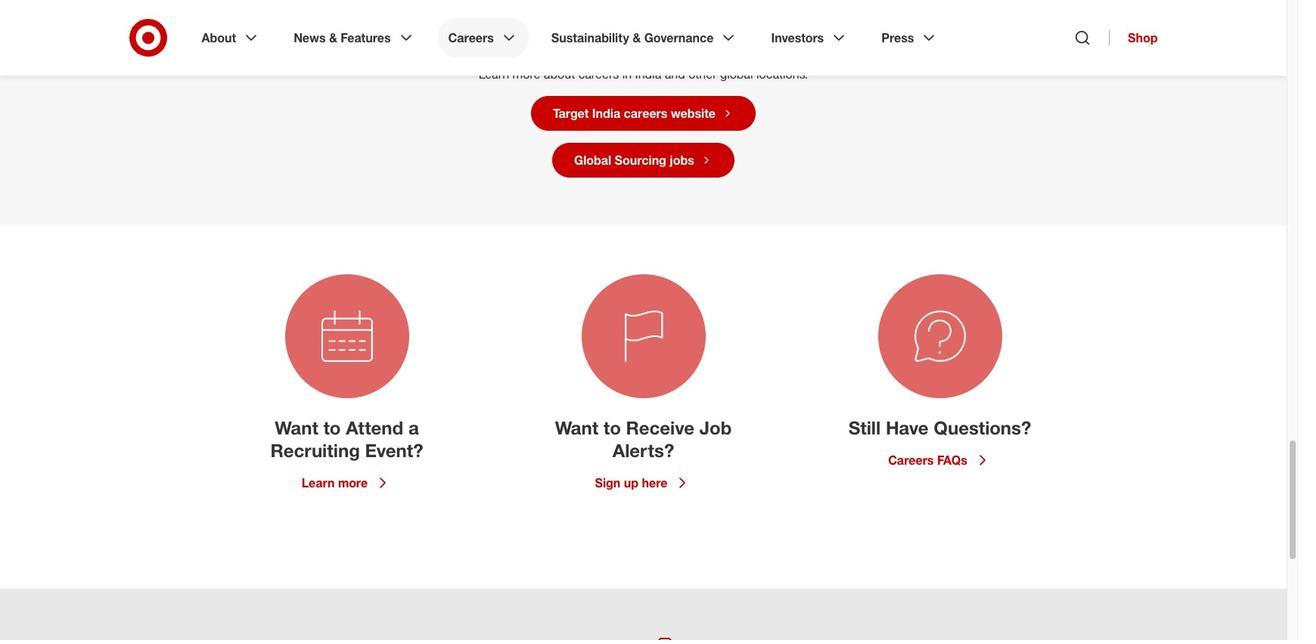 Task type: describe. For each thing, give the bounding box(es) containing it.
sourcing
[[615, 153, 666, 168]]

jobs
[[670, 153, 695, 168]]

want to receive job alerts?
[[555, 417, 732, 462]]

0 vertical spatial careers
[[521, 15, 630, 51]]

website
[[671, 106, 716, 121]]

news
[[294, 30, 326, 45]]

press
[[882, 30, 914, 45]]

event?
[[365, 440, 423, 462]]

learn more
[[302, 476, 368, 491]]

outside
[[639, 15, 746, 51]]

global
[[574, 153, 611, 168]]

sustainability & governance
[[551, 30, 714, 45]]

careers link
[[438, 18, 529, 58]]

target india careers website link
[[531, 96, 756, 131]]

job
[[700, 417, 732, 440]]

investors
[[771, 30, 824, 45]]

press link
[[871, 18, 949, 58]]

learn for learn more about careers in india and other global locations.
[[479, 67, 509, 82]]

sign up here
[[595, 476, 668, 491]]

locations.
[[757, 67, 808, 82]]

to for attend
[[323, 417, 341, 440]]

global
[[720, 67, 753, 82]]

careers faqs link
[[888, 452, 992, 470]]

to for receive
[[604, 417, 621, 440]]

the
[[754, 15, 800, 51]]

1 horizontal spatial india
[[635, 67, 661, 82]]

about
[[544, 67, 575, 82]]

sign up here link
[[595, 474, 692, 493]]

learn more link
[[302, 474, 392, 493]]

target careers outside the u.s.
[[423, 15, 864, 51]]

up
[[624, 476, 639, 491]]

india inside target india careers website link
[[592, 106, 621, 121]]

still have questions?
[[849, 417, 1031, 440]]

u.s.
[[808, 15, 864, 51]]

faqs
[[937, 453, 968, 468]]

still
[[849, 417, 881, 440]]



Task type: vqa. For each thing, say whether or not it's contained in the screenshot.
THE PRESS
yes



Task type: locate. For each thing, give the bounding box(es) containing it.
target inside target india careers website link
[[553, 106, 589, 121]]

to left attend on the left of the page
[[323, 417, 341, 440]]

careers left in at the top of the page
[[579, 67, 619, 82]]

2 vertical spatial careers
[[624, 106, 668, 121]]

investors link
[[761, 18, 859, 58]]

1 vertical spatial target
[[553, 106, 589, 121]]

attend
[[346, 417, 403, 440]]

2 & from the left
[[633, 30, 641, 45]]

india up 'global'
[[592, 106, 621, 121]]

careers down learn more about careers in india and other global locations.
[[624, 106, 668, 121]]

have
[[886, 417, 929, 440]]

0 horizontal spatial learn
[[302, 476, 335, 491]]

1 horizontal spatial &
[[633, 30, 641, 45]]

2 to from the left
[[604, 417, 621, 440]]

want
[[275, 417, 318, 440], [555, 417, 599, 440]]

sustainability & governance link
[[541, 18, 749, 58]]

shop link
[[1109, 30, 1158, 45]]

1 horizontal spatial more
[[513, 67, 541, 82]]

1 to from the left
[[323, 417, 341, 440]]

in
[[622, 67, 632, 82]]

global sourcing jobs link
[[552, 143, 735, 178]]

0 horizontal spatial careers
[[448, 30, 494, 45]]

target for target careers outside the u.s.
[[423, 15, 513, 51]]

1 vertical spatial careers
[[579, 67, 619, 82]]

want inside "want to attend a recruiting event?"
[[275, 417, 318, 440]]

learn down recruiting
[[302, 476, 335, 491]]

1 horizontal spatial target
[[553, 106, 589, 121]]

to inside want to receive job alerts?
[[604, 417, 621, 440]]

sustainability
[[551, 30, 629, 45]]

1 horizontal spatial want
[[555, 417, 599, 440]]

0 vertical spatial target
[[423, 15, 513, 51]]

about
[[202, 30, 236, 45]]

careers
[[521, 15, 630, 51], [579, 67, 619, 82], [624, 106, 668, 121]]

sign
[[595, 476, 621, 491]]

1 horizontal spatial careers
[[888, 453, 934, 468]]

careers for careers
[[448, 30, 494, 45]]

1 & from the left
[[329, 30, 337, 45]]

features
[[341, 30, 391, 45]]

learn down the careers link
[[479, 67, 509, 82]]

india
[[635, 67, 661, 82], [592, 106, 621, 121]]

want to attend a recruiting event?
[[270, 417, 423, 462]]

to left receive
[[604, 417, 621, 440]]

and
[[665, 67, 685, 82]]

shop
[[1128, 30, 1158, 45]]

india right in at the top of the page
[[635, 67, 661, 82]]

want up "sign"
[[555, 417, 599, 440]]

questions?
[[934, 417, 1031, 440]]

want up learn more
[[275, 417, 318, 440]]

global sourcing jobs
[[574, 153, 695, 168]]

1 vertical spatial more
[[338, 476, 368, 491]]

1 vertical spatial learn
[[302, 476, 335, 491]]

learn
[[479, 67, 509, 82], [302, 476, 335, 491]]

to
[[323, 417, 341, 440], [604, 417, 621, 440]]

1 horizontal spatial learn
[[479, 67, 509, 82]]

0 vertical spatial careers
[[448, 30, 494, 45]]

recruiting
[[270, 440, 360, 462]]

more for learn more about careers in india and other global locations.
[[513, 67, 541, 82]]

governance
[[644, 30, 714, 45]]

a
[[409, 417, 419, 440]]

careers
[[448, 30, 494, 45], [888, 453, 934, 468]]

1 vertical spatial careers
[[888, 453, 934, 468]]

news & features
[[294, 30, 391, 45]]

0 horizontal spatial &
[[329, 30, 337, 45]]

more
[[513, 67, 541, 82], [338, 476, 368, 491]]

careers for careers faqs
[[888, 453, 934, 468]]

alerts?
[[613, 440, 674, 462]]

0 horizontal spatial to
[[323, 417, 341, 440]]

about link
[[191, 18, 271, 58]]

other
[[689, 67, 717, 82]]

here
[[642, 476, 668, 491]]

more for learn more
[[338, 476, 368, 491]]

receive
[[626, 417, 695, 440]]

& right 'news'
[[329, 30, 337, 45]]

&
[[329, 30, 337, 45], [633, 30, 641, 45]]

want for want to receive job alerts?
[[555, 417, 599, 440]]

target
[[423, 15, 513, 51], [553, 106, 589, 121]]

to inside "want to attend a recruiting event?"
[[323, 417, 341, 440]]

news & features link
[[283, 18, 426, 58]]

careers up about
[[521, 15, 630, 51]]

learn for learn more
[[302, 476, 335, 491]]

& up learn more about careers in india and other global locations.
[[633, 30, 641, 45]]

2 want from the left
[[555, 417, 599, 440]]

target india careers website
[[553, 106, 716, 121]]

& for sustainability
[[633, 30, 641, 45]]

more down "want to attend a recruiting event?"
[[338, 476, 368, 491]]

target for target india careers website
[[553, 106, 589, 121]]

0 vertical spatial more
[[513, 67, 541, 82]]

0 horizontal spatial want
[[275, 417, 318, 440]]

want inside want to receive job alerts?
[[555, 417, 599, 440]]

more left about
[[513, 67, 541, 82]]

0 horizontal spatial more
[[338, 476, 368, 491]]

0 horizontal spatial india
[[592, 106, 621, 121]]

1 want from the left
[[275, 417, 318, 440]]

1 vertical spatial india
[[592, 106, 621, 121]]

careers faqs
[[888, 453, 968, 468]]

want for want to attend a recruiting event?
[[275, 417, 318, 440]]

0 vertical spatial learn
[[479, 67, 509, 82]]

& for news
[[329, 30, 337, 45]]

0 vertical spatial india
[[635, 67, 661, 82]]

1 horizontal spatial to
[[604, 417, 621, 440]]

0 horizontal spatial target
[[423, 15, 513, 51]]

learn more about careers in india and other global locations.
[[479, 67, 808, 82]]



